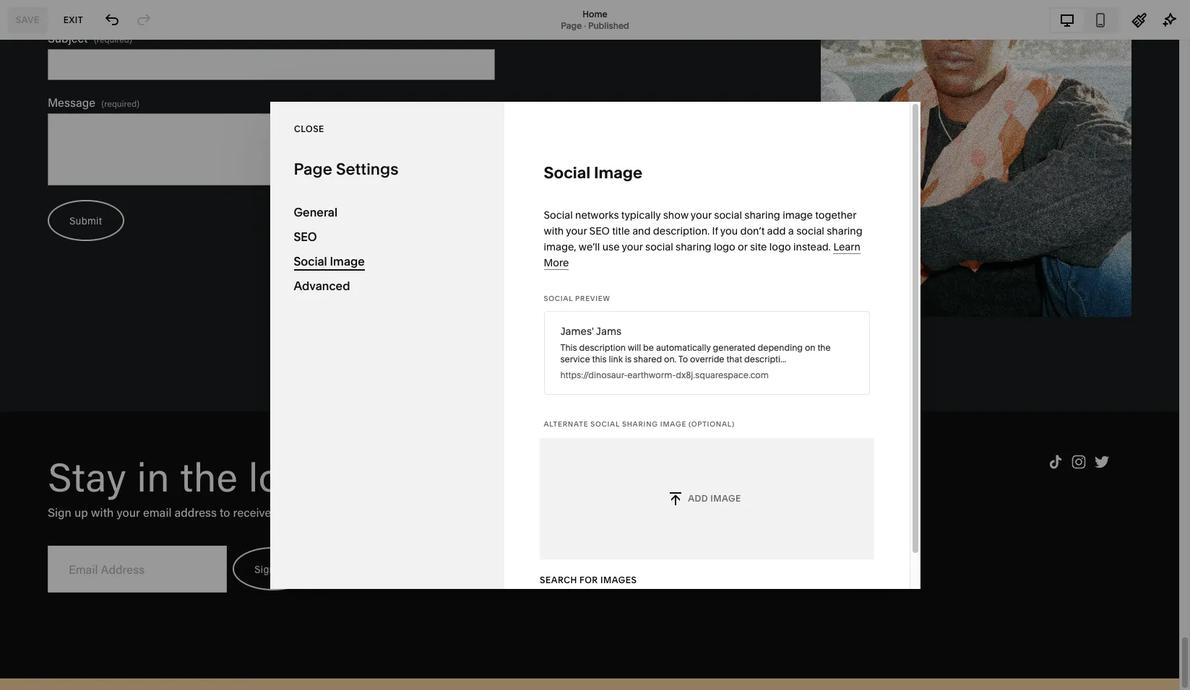 Task type: vqa. For each thing, say whether or not it's contained in the screenshot.
Description.
yes



Task type: describe. For each thing, give the bounding box(es) containing it.
search for images button
[[539, 568, 637, 594]]

learn
[[833, 240, 860, 253]]

scheduling
[[24, 220, 86, 234]]

show
[[663, 208, 688, 221]]

selling link
[[24, 115, 160, 132]]

dx8j.squarespace.com
[[676, 370, 769, 380]]

home
[[583, 8, 607, 19]]

image inside social image link
[[330, 254, 365, 268]]

link
[[609, 354, 623, 365]]

search for images
[[539, 575, 637, 586]]

override
[[690, 354, 724, 365]]

social up networks
[[544, 163, 590, 182]]

depending
[[758, 342, 803, 353]]

add image
[[688, 493, 741, 504]]

a
[[788, 224, 794, 237]]

be
[[643, 342, 654, 353]]

social inside social networks typically show your social sharing image together with your seo title and description. if you don't add a social sharing image, we'll use your social sharing logo or site logo instead.
[[544, 208, 573, 221]]

advanced
[[294, 279, 350, 293]]

1 vertical spatial social image
[[294, 254, 365, 268]]

typically
[[621, 208, 661, 221]]

0 vertical spatial sharing
[[744, 208, 780, 221]]

on
[[805, 342, 815, 353]]

shared
[[634, 354, 662, 365]]

home page · published
[[561, 8, 629, 31]]

general link
[[294, 200, 480, 224]]

library
[[58, 551, 96, 565]]

alternate
[[544, 420, 588, 428]]

use
[[602, 240, 620, 253]]

1 vertical spatial social
[[796, 224, 824, 237]]

to
[[678, 354, 688, 365]]

0 vertical spatial social image
[[544, 163, 642, 182]]

and
[[632, 224, 651, 237]]

or
[[738, 240, 748, 253]]

if
[[712, 224, 718, 237]]

website
[[24, 90, 69, 104]]

0 vertical spatial social
[[714, 208, 742, 221]]

add image button
[[539, 438, 874, 560]]

social image link
[[294, 249, 480, 273]]

generated
[[713, 342, 755, 353]]

social networks typically show your social sharing image together with your seo title and description. if you don't add a social sharing image, we'll use your social sharing logo or site logo instead.
[[544, 208, 862, 253]]

is
[[625, 354, 631, 365]]

images
[[600, 575, 637, 586]]

this
[[560, 342, 577, 353]]

asset
[[24, 551, 55, 565]]

0 vertical spatial your
[[691, 208, 712, 221]]

with
[[544, 224, 564, 237]]

james' jams this description will be automatically generated depending on the service this link is shared on. to override that descripti... https://dinosaur-earthworm-dx8j.squarespace.com
[[560, 325, 831, 380]]

advanced link
[[294, 273, 480, 298]]

page settings
[[294, 159, 398, 179]]

together
[[815, 208, 856, 221]]

exit
[[63, 14, 83, 25]]

description
[[579, 342, 626, 353]]

james'
[[560, 325, 594, 338]]

settings inside "dialog"
[[336, 159, 398, 179]]

this
[[592, 354, 607, 365]]

dialog containing page settings
[[270, 102, 920, 594]]

(optional)
[[689, 420, 735, 428]]

https://dinosaur-
[[560, 370, 627, 380]]

marketing link
[[24, 141, 160, 158]]

close button
[[294, 116, 324, 142]]

asset library
[[24, 551, 96, 565]]

selling
[[24, 116, 61, 130]]

site
[[750, 240, 767, 253]]

asset library link
[[24, 550, 160, 568]]

learn more link
[[544, 240, 860, 270]]

contacts
[[24, 168, 74, 182]]

add
[[767, 224, 786, 237]]

earthworm-
[[627, 370, 676, 380]]

page inside "dialog"
[[294, 159, 332, 179]]



Task type: locate. For each thing, give the bounding box(es) containing it.
image right sharing
[[660, 420, 686, 428]]

preview
[[575, 294, 610, 302]]

0 horizontal spatial social image
[[294, 254, 365, 268]]

image,
[[544, 240, 576, 253]]

1 horizontal spatial seo
[[589, 224, 610, 237]]

add
[[688, 493, 708, 504]]

social left preview on the top of the page
[[544, 294, 573, 302]]

learn more
[[544, 240, 860, 269]]

social up with on the left of the page
[[544, 208, 573, 221]]

exit button
[[55, 7, 91, 33]]

search
[[539, 575, 577, 586]]

instead.
[[793, 240, 831, 253]]

image up advanced
[[330, 254, 365, 268]]

that
[[726, 354, 742, 365]]

automatically
[[656, 342, 711, 353]]

0 horizontal spatial settings
[[24, 577, 69, 591]]

2 vertical spatial sharing
[[676, 240, 711, 253]]

1 horizontal spatial social image
[[544, 163, 642, 182]]

more
[[544, 256, 569, 269]]

your down and
[[622, 240, 643, 253]]

social down and
[[645, 240, 673, 253]]

networks
[[575, 208, 619, 221]]

1 horizontal spatial social
[[714, 208, 742, 221]]

0 horizontal spatial social
[[645, 240, 673, 253]]

will
[[628, 342, 641, 353]]

settings up general link
[[336, 159, 398, 179]]

1 vertical spatial sharing
[[827, 224, 862, 237]]

image up networks
[[594, 163, 642, 182]]

0 horizontal spatial sharing
[[676, 240, 711, 253]]

published
[[588, 20, 629, 31]]

tab list
[[1051, 8, 1117, 31]]

don't
[[740, 224, 765, 237]]

analytics
[[24, 194, 75, 208]]

descripti...
[[744, 354, 786, 365]]

1 vertical spatial settings
[[24, 577, 69, 591]]

logo down the add
[[769, 240, 791, 253]]

settings
[[336, 159, 398, 179], [24, 577, 69, 591]]

sharing
[[744, 208, 780, 221], [827, 224, 862, 237], [676, 240, 711, 253]]

save button
[[8, 7, 47, 33]]

social image
[[544, 163, 642, 182], [294, 254, 365, 268]]

scheduling link
[[24, 219, 160, 236]]

social up you
[[714, 208, 742, 221]]

social up advanced
[[294, 254, 327, 268]]

1 vertical spatial page
[[294, 159, 332, 179]]

1 horizontal spatial logo
[[769, 240, 791, 253]]

marketing
[[24, 142, 80, 156]]

2 horizontal spatial sharing
[[827, 224, 862, 237]]

settings inside settings link
[[24, 577, 69, 591]]

1 horizontal spatial your
[[622, 240, 643, 253]]

page inside home page · published
[[561, 20, 582, 31]]

your
[[691, 208, 712, 221], [566, 224, 587, 237], [622, 240, 643, 253]]

·
[[584, 20, 586, 31]]

2 vertical spatial social
[[645, 240, 673, 253]]

1 horizontal spatial settings
[[336, 159, 398, 179]]

sharing down "description."
[[676, 240, 711, 253]]

title
[[612, 224, 630, 237]]

seo link
[[294, 224, 480, 249]]

image
[[594, 163, 642, 182], [330, 254, 365, 268], [660, 420, 686, 428], [710, 493, 741, 504]]

jams
[[596, 325, 621, 338]]

social left sharing
[[591, 420, 620, 428]]

website link
[[24, 89, 160, 106]]

0 horizontal spatial your
[[566, 224, 587, 237]]

sharing
[[622, 420, 658, 428]]

your up we'll
[[566, 224, 587, 237]]

seo inside social networks typically show your social sharing image together with your seo title and description. if you don't add a social sharing image, we'll use your social sharing logo or site logo instead.
[[589, 224, 610, 237]]

0 horizontal spatial seo
[[294, 229, 317, 244]]

general
[[294, 205, 337, 219]]

service
[[560, 354, 590, 365]]

your up "description."
[[691, 208, 712, 221]]

on.
[[664, 354, 677, 365]]

seo down general
[[294, 229, 317, 244]]

alternate social sharing image (optional)
[[544, 420, 735, 428]]

settings link
[[24, 576, 160, 594]]

2 vertical spatial your
[[622, 240, 643, 253]]

contacts link
[[24, 167, 160, 184]]

close
[[294, 124, 324, 134]]

1 horizontal spatial sharing
[[744, 208, 780, 221]]

logo down you
[[714, 240, 735, 253]]

logo
[[714, 240, 735, 253], [769, 240, 791, 253]]

sharing up 'learn'
[[827, 224, 862, 237]]

dialog
[[270, 102, 920, 594]]

analytics link
[[24, 193, 160, 210]]

0 horizontal spatial page
[[294, 159, 332, 179]]

social
[[544, 163, 590, 182], [544, 208, 573, 221], [294, 254, 327, 268], [544, 294, 573, 302], [591, 420, 620, 428]]

sharing up don't
[[744, 208, 780, 221]]

settings down asset
[[24, 577, 69, 591]]

social preview
[[544, 294, 610, 302]]

2 logo from the left
[[769, 240, 791, 253]]

you
[[720, 224, 738, 237]]

0 vertical spatial page
[[561, 20, 582, 31]]

save
[[16, 14, 40, 25]]

we'll
[[579, 240, 600, 253]]

1 vertical spatial your
[[566, 224, 587, 237]]

for
[[579, 575, 598, 586]]

1 horizontal spatial page
[[561, 20, 582, 31]]

image right the add at bottom
[[710, 493, 741, 504]]

social image up networks
[[544, 163, 642, 182]]

image inside add image 'button'
[[710, 493, 741, 504]]

social image up advanced
[[294, 254, 365, 268]]

1 logo from the left
[[714, 240, 735, 253]]

2 horizontal spatial social
[[796, 224, 824, 237]]

page down close button
[[294, 159, 332, 179]]

social
[[714, 208, 742, 221], [796, 224, 824, 237], [645, 240, 673, 253]]

2 horizontal spatial your
[[691, 208, 712, 221]]

0 horizontal spatial logo
[[714, 240, 735, 253]]

social up instead. at top
[[796, 224, 824, 237]]

seo down networks
[[589, 224, 610, 237]]

description.
[[653, 224, 710, 237]]

0 vertical spatial settings
[[336, 159, 398, 179]]

seo
[[589, 224, 610, 237], [294, 229, 317, 244]]

page left ·
[[561, 20, 582, 31]]

seo inside seo link
[[294, 229, 317, 244]]

the
[[817, 342, 831, 353]]

image
[[783, 208, 813, 221]]



